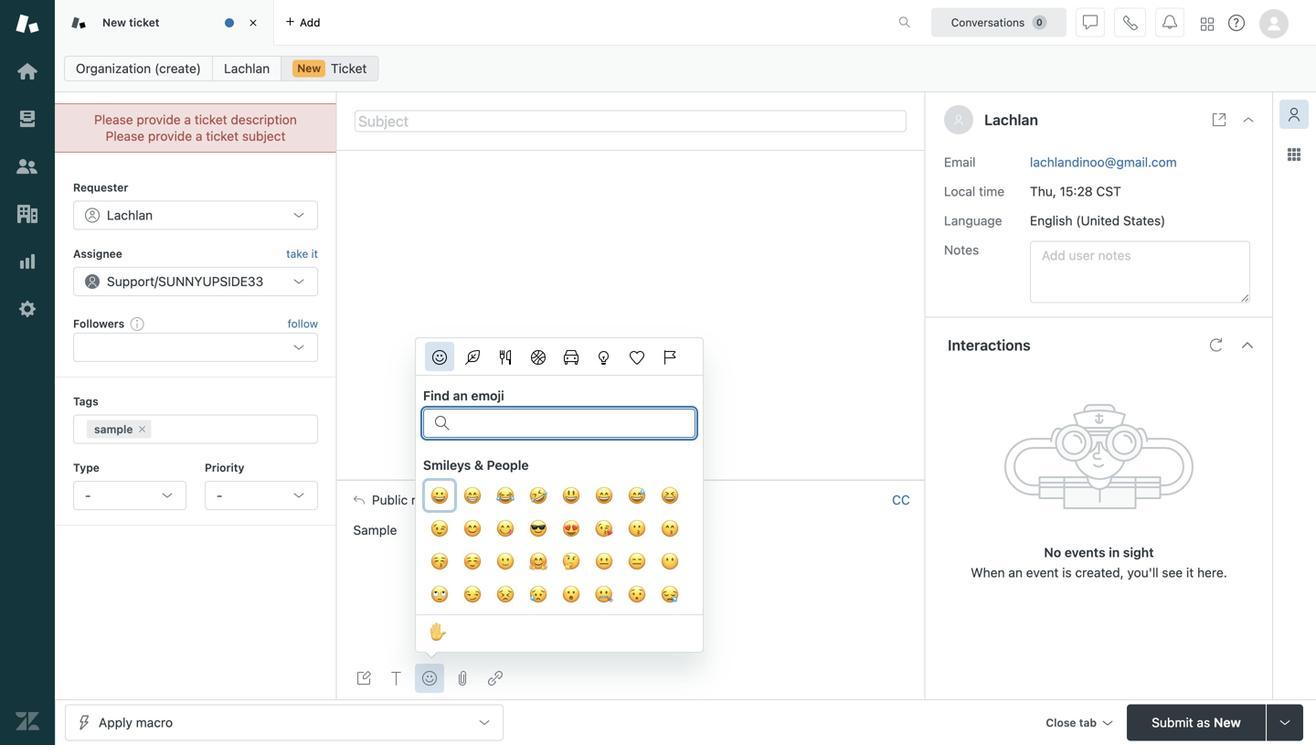 Task type: vqa. For each thing, say whether or not it's contained in the screenshot.
"-" popup button for Type
yes



Task type: describe. For each thing, give the bounding box(es) containing it.
0 vertical spatial a
[[184, 112, 191, 127]]

😑️
[[628, 550, 647, 574]]

follow
[[288, 317, 318, 330]]

add link (cmd k) image
[[488, 671, 503, 686]]

apps image
[[1288, 147, 1302, 162]]

- for type
[[85, 488, 91, 503]]

views image
[[16, 107, 39, 131]]

it inside no events in sight when an event is created, you'll see it here.
[[1187, 565, 1195, 580]]

interactions
[[948, 337, 1031, 354]]

😙️
[[661, 517, 679, 541]]

admin image
[[16, 297, 39, 321]]

🤐️
[[595, 583, 614, 607]]

✋
[[429, 620, 447, 645]]

take
[[286, 247, 308, 260]]

lachlandinoo@gmail.com
[[1031, 155, 1178, 170]]

no
[[1045, 545, 1062, 560]]

(united
[[1077, 213, 1120, 228]]

zendesk image
[[16, 710, 39, 733]]

language
[[945, 213, 1003, 228]]

english (united states)
[[1031, 213, 1166, 228]]

here.
[[1198, 565, 1228, 580]]

conversations button
[[932, 8, 1067, 37]]

created,
[[1076, 565, 1124, 580]]

customers image
[[16, 155, 39, 178]]

conversations
[[952, 16, 1025, 29]]

ticket inside tab
[[129, 16, 160, 29]]

please provide a ticket description please provide a ticket subject
[[94, 112, 297, 144]]

2 vertical spatial lachlan
[[531, 494, 573, 507]]

new for new
[[297, 62, 321, 75]]

😎️
[[529, 517, 548, 541]]

😆️ 😉️
[[431, 484, 679, 541]]

user image
[[956, 115, 963, 125]]

Subject field
[[355, 110, 907, 132]]

you'll
[[1128, 565, 1159, 580]]

- for priority
[[217, 488, 223, 503]]

&
[[475, 458, 484, 473]]

lachlan link
[[212, 56, 282, 81]]

😪️
[[661, 583, 679, 607]]

events
[[1065, 545, 1106, 560]]

Add user notes text field
[[1031, 241, 1251, 303]]

zendesk products image
[[1202, 18, 1214, 31]]

add attachment image
[[455, 671, 470, 686]]

reporting image
[[16, 250, 39, 273]]

organizations image
[[16, 202, 39, 226]]

new ticket tab
[[55, 0, 274, 46]]

1 vertical spatial please
[[106, 128, 145, 144]]

Public reply composer text field
[[346, 519, 917, 558]]

1 vertical spatial ticket
[[195, 112, 227, 127]]

description
[[231, 112, 297, 127]]

local time
[[945, 184, 1005, 199]]

follow button
[[288, 315, 318, 332]]

tabs tab list
[[55, 0, 880, 46]]

🤣️
[[529, 484, 548, 508]]

😄️
[[595, 484, 614, 508]]

- button for priority
[[205, 481, 318, 510]]

😚️
[[431, 550, 449, 574]]

0 vertical spatial please
[[94, 112, 133, 127]]

cc
[[893, 492, 911, 508]]

organization (create)
[[76, 61, 201, 76]]

1 horizontal spatial a
[[196, 128, 203, 144]]

thu, 15:28 cst
[[1031, 184, 1122, 199]]

smileys & people
[[423, 458, 529, 473]]

😋️
[[497, 517, 515, 541]]

zendesk support image
[[16, 12, 39, 36]]

organization (create) button
[[64, 56, 213, 81]]

😍️
[[562, 517, 581, 541]]

0 horizontal spatial an
[[453, 388, 468, 403]]

organization
[[76, 61, 151, 76]]

submit
[[1152, 715, 1194, 730]]

subject
[[242, 128, 286, 144]]

😏️
[[464, 583, 482, 607]]

customer context image
[[1288, 107, 1302, 122]]

states)
[[1124, 213, 1166, 228]]

thu,
[[1031, 184, 1057, 199]]

new ticket
[[102, 16, 160, 29]]

😙️ 😚️
[[431, 517, 679, 574]]

😊️
[[464, 517, 482, 541]]



Task type: locate. For each thing, give the bounding box(es) containing it.
new for new ticket
[[102, 16, 126, 29]]

2 vertical spatial new
[[1214, 715, 1242, 730]]

2 vertical spatial ticket
[[206, 128, 239, 144]]

no events in sight when an event is created, you'll see it here.
[[971, 545, 1228, 580]]

😮️
[[562, 583, 581, 607]]

2 horizontal spatial new
[[1214, 715, 1242, 730]]

time
[[979, 184, 1005, 199]]

it inside button
[[312, 247, 318, 260]]

1 vertical spatial an
[[1009, 565, 1023, 580]]

1 horizontal spatial an
[[1009, 565, 1023, 580]]

😶️ 🙄️
[[431, 550, 679, 607]]

😗️
[[628, 517, 647, 541]]

(create)
[[155, 61, 201, 76]]

new inside secondary element
[[297, 62, 321, 75]]

priority
[[205, 461, 245, 474]]

cst
[[1097, 184, 1122, 199]]

😆️
[[661, 484, 679, 508]]

new up organization
[[102, 16, 126, 29]]

1 horizontal spatial it
[[1187, 565, 1195, 580]]

😂️
[[497, 484, 515, 508]]

an
[[453, 388, 468, 403], [1009, 565, 1023, 580]]

user image
[[954, 114, 965, 125]]

lachlandinoo@gmail.com image
[[513, 493, 527, 508]]

a left subject
[[196, 128, 203, 144]]

people
[[487, 458, 529, 473]]

it
[[312, 247, 318, 260], [1187, 565, 1195, 580]]

0 vertical spatial new
[[102, 16, 126, 29]]

😅️
[[628, 484, 647, 508]]

new right lachlan link
[[297, 62, 321, 75]]

get started image
[[16, 59, 39, 83]]

sight
[[1124, 545, 1155, 560]]

type
[[73, 461, 100, 474]]

- button for type
[[73, 481, 187, 510]]

find
[[423, 388, 450, 403]]

😁️
[[464, 484, 482, 508]]

1 - button from the left
[[73, 481, 187, 510]]

-
[[85, 488, 91, 503], [217, 488, 223, 503]]

lachlan right lachlandinoo@gmail.com icon
[[531, 494, 573, 507]]

local
[[945, 184, 976, 199]]

please
[[94, 112, 133, 127], [106, 128, 145, 144]]

ticket left description
[[195, 112, 227, 127]]

take it button
[[286, 245, 318, 263]]

format text image
[[390, 671, 404, 686]]

1 - from the left
[[85, 488, 91, 503]]

new
[[102, 16, 126, 29], [297, 62, 321, 75], [1214, 715, 1242, 730]]

0 vertical spatial ticket
[[129, 16, 160, 29]]

sample
[[353, 523, 401, 538]]

lachlan
[[224, 61, 270, 76], [985, 111, 1039, 128], [531, 494, 573, 507]]

1 vertical spatial a
[[196, 128, 203, 144]]

🙄️
[[431, 583, 449, 607]]

😘️
[[595, 517, 614, 541]]

ticket left subject
[[206, 128, 239, 144]]

to
[[484, 492, 498, 508]]

main element
[[0, 0, 55, 745]]

0 vertical spatial it
[[312, 247, 318, 260]]

get help image
[[1229, 15, 1246, 31]]

☺️
[[464, 550, 482, 574]]

emoji
[[471, 388, 505, 403]]

0 horizontal spatial - button
[[73, 481, 187, 510]]

a
[[184, 112, 191, 127], [196, 128, 203, 144]]

2 - from the left
[[217, 488, 223, 503]]

1 vertical spatial new
[[297, 62, 321, 75]]

take it
[[286, 247, 318, 260]]

😃️
[[562, 484, 581, 508]]

provide
[[137, 112, 181, 127], [148, 128, 192, 144]]

it right see
[[1187, 565, 1195, 580]]

🤔️
[[562, 550, 581, 574]]

😥️
[[529, 583, 548, 607]]

🙂️
[[497, 550, 515, 574]]

a down '(create)'
[[184, 112, 191, 127]]

1 vertical spatial provide
[[148, 128, 192, 144]]

new link
[[281, 56, 379, 81]]

submit as new
[[1152, 715, 1242, 730]]

0 horizontal spatial -
[[85, 488, 91, 503]]

event
[[1027, 565, 1059, 580]]

lachlan inside secondary element
[[224, 61, 270, 76]]

secondary element
[[55, 50, 1317, 87]]

- button
[[73, 481, 187, 510], [205, 481, 318, 510]]

2 horizontal spatial lachlan
[[985, 111, 1039, 128]]

✋ button
[[423, 617, 453, 650]]

view more details image
[[1213, 112, 1227, 127]]

- button down priority
[[205, 481, 318, 510]]

edit user image
[[580, 494, 593, 507]]

1 horizontal spatial - button
[[205, 481, 318, 510]]

an inside no events in sight when an event is created, you'll see it here.
[[1009, 565, 1023, 580]]

Find an emoji field
[[457, 410, 684, 433]]

🤗️
[[529, 550, 548, 574]]

it right take
[[312, 247, 318, 260]]

😶️
[[661, 550, 679, 574]]

lachlan down close icon
[[224, 61, 270, 76]]

as
[[1197, 715, 1211, 730]]

1 horizontal spatial new
[[297, 62, 321, 75]]

😉️
[[431, 517, 449, 541]]

1 vertical spatial it
[[1187, 565, 1195, 580]]

new inside tab
[[102, 16, 126, 29]]

1 horizontal spatial -
[[217, 488, 223, 503]]

1 vertical spatial lachlan
[[985, 111, 1039, 128]]

0 horizontal spatial it
[[312, 247, 318, 260]]

15:28
[[1060, 184, 1093, 199]]

smileys
[[423, 458, 471, 473]]

0 vertical spatial lachlan
[[224, 61, 270, 76]]

is
[[1063, 565, 1072, 580]]

2 - button from the left
[[205, 481, 318, 510]]

find an emoji
[[423, 388, 505, 403]]

😯️
[[628, 583, 647, 607]]

0 horizontal spatial lachlan
[[224, 61, 270, 76]]

an right find
[[453, 388, 468, 403]]

ticket up organization (create)
[[129, 16, 160, 29]]

notes
[[945, 242, 980, 257]]

0 horizontal spatial a
[[184, 112, 191, 127]]

- button down type
[[73, 481, 187, 510]]

in
[[1109, 545, 1120, 560]]

😐️
[[595, 550, 614, 574]]

lachlan right user icon at the right
[[985, 111, 1039, 128]]

english
[[1031, 213, 1073, 228]]

😣️
[[497, 583, 515, 607]]

an left the event
[[1009, 565, 1023, 580]]

email
[[945, 155, 976, 170]]

0 vertical spatial provide
[[137, 112, 181, 127]]

see
[[1163, 565, 1184, 580]]

😀️
[[431, 484, 449, 508]]

cc button
[[893, 492, 911, 508]]

1 horizontal spatial lachlan
[[531, 494, 573, 507]]

insert emojis image
[[422, 671, 437, 686]]

new right as
[[1214, 715, 1242, 730]]

- down type
[[85, 488, 91, 503]]

when
[[971, 565, 1005, 580]]

- down priority
[[217, 488, 223, 503]]

ticket
[[129, 16, 160, 29], [195, 112, 227, 127], [206, 128, 239, 144]]

0 vertical spatial an
[[453, 388, 468, 403]]

0 horizontal spatial new
[[102, 16, 126, 29]]

draft mode image
[[357, 671, 371, 686]]

close image
[[1242, 112, 1256, 127]]

close image
[[244, 14, 262, 32]]



